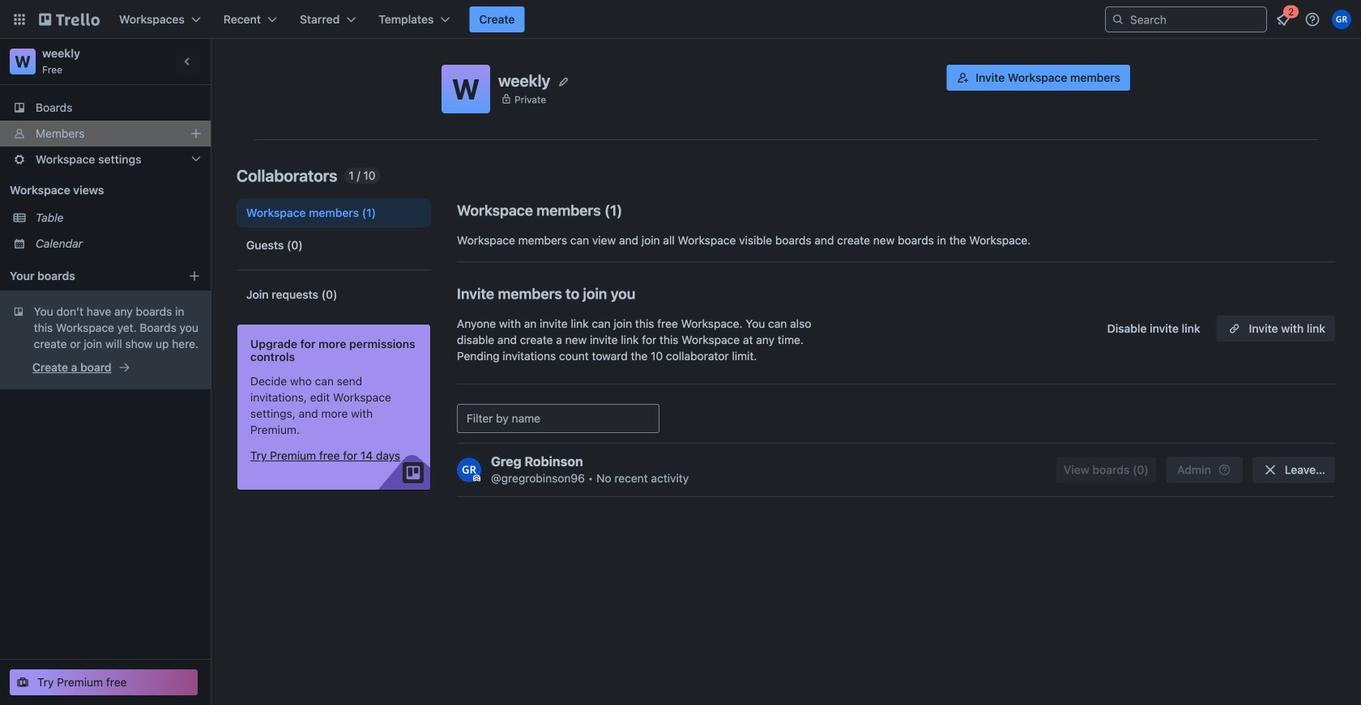 Task type: describe. For each thing, give the bounding box(es) containing it.
2 notifications image
[[1274, 10, 1293, 29]]

greg robinson (gregrobinson96) image
[[457, 458, 481, 483]]

this member is an admin of this workspace. image
[[473, 475, 481, 483]]

greg robinson (gregrobinson96) image
[[1332, 10, 1352, 29]]

add board image
[[188, 270, 201, 283]]

your boards with 0 items element
[[10, 267, 180, 286]]

search image
[[1112, 13, 1125, 26]]

back to home image
[[39, 6, 100, 32]]



Task type: vqa. For each thing, say whether or not it's contained in the screenshot.
Greg Robinson (gregrobinson96) 'image' within the Primary ELEMENT
yes



Task type: locate. For each thing, give the bounding box(es) containing it.
open information menu image
[[1305, 11, 1321, 28]]

Filter by name text field
[[457, 404, 660, 434]]

status
[[344, 168, 380, 184]]

primary element
[[0, 0, 1361, 39]]

Search field
[[1125, 8, 1267, 31]]

workspace navigation collapse icon image
[[177, 50, 199, 73]]



